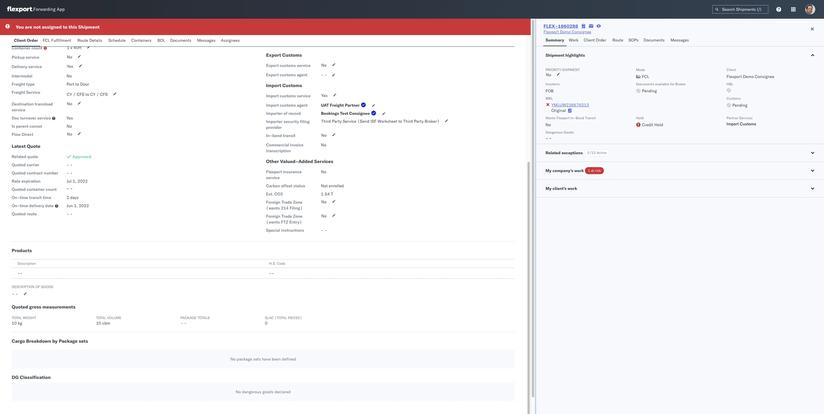 Task type: locate. For each thing, give the bounding box(es) containing it.
slac
[[265, 316, 274, 320]]

in- down ymluw236679313
[[571, 116, 576, 120]]

0 vertical spatial fob
[[67, 37, 75, 42]]

2 days
[[67, 195, 79, 200]]

destination for destination transload service
[[12, 101, 34, 107]]

time up quoted route
[[20, 203, 28, 208]]

dg classification
[[12, 374, 51, 380]]

destination for destination agent
[[266, 42, 288, 47]]

2 foreign from the top
[[266, 214, 281, 219]]

latest
[[12, 143, 26, 149]]

fcl for fcl fulfillment
[[43, 38, 50, 43]]

0 horizontal spatial related
[[12, 154, 26, 159]]

intermodal
[[12, 73, 32, 79]]

shipment up route details
[[78, 24, 100, 30]]

1 horizontal spatial messages
[[671, 37, 690, 43]]

order
[[596, 37, 607, 43], [27, 38, 38, 43]]

1 horizontal spatial sets
[[253, 356, 261, 362]]

third right worksheet
[[404, 119, 413, 124]]

destination down freight service
[[12, 101, 34, 107]]

0 horizontal spatial --
[[18, 271, 23, 276]]

service down bookings test consignee
[[343, 119, 357, 124]]

of down the "import customs agent" at the left top
[[284, 111, 288, 116]]

0 horizontal spatial total
[[12, 316, 22, 320]]

flexport down original
[[557, 116, 570, 120]]

1 / from the left
[[73, 92, 76, 97]]

2 demo freight partner 4 from the top
[[321, 42, 367, 47]]

commercial invoice transcription
[[266, 142, 304, 153]]

time
[[20, 195, 28, 200], [43, 195, 51, 200], [20, 203, 28, 208]]

0 vertical spatial work
[[575, 168, 584, 173]]

- - for special instructions
[[321, 228, 327, 233]]

1 left at
[[589, 168, 591, 173]]

2 horizontal spatial client
[[727, 67, 737, 72]]

0 horizontal spatial consignee
[[350, 111, 370, 116]]

10 for kg
[[12, 321, 17, 326]]

customs
[[282, 52, 302, 58], [283, 82, 302, 88], [727, 96, 741, 101], [741, 121, 757, 127]]

2 (wants from the top
[[266, 219, 280, 225]]

10 left cbm
[[96, 321, 101, 326]]

0 horizontal spatial hold
[[637, 116, 644, 120]]

consol
[[29, 124, 42, 129]]

0 horizontal spatial client order
[[14, 38, 38, 43]]

work left at
[[575, 168, 584, 173]]

3 customs from the top
[[280, 93, 296, 98]]

fob up x
[[67, 37, 75, 42]]

quoted down 'related quote'
[[12, 162, 26, 167]]

1 quoted from the top
[[12, 162, 26, 167]]

work right client's
[[568, 186, 578, 191]]

0 vertical spatial description
[[18, 261, 36, 266]]

container
[[27, 187, 45, 192]]

10 left kg
[[12, 321, 17, 326]]

my inside button
[[546, 186, 552, 191]]

2 export from the top
[[266, 63, 279, 68]]

1 x 40ft
[[67, 45, 82, 50]]

import inside partner services import customs
[[727, 121, 739, 127]]

1 vertical spatial export
[[266, 63, 279, 68]]

in- inside wants flexport in-bond transit no
[[571, 116, 576, 120]]

0 horizontal spatial 10
[[12, 321, 17, 326]]

2 4 from the top
[[365, 42, 367, 47]]

0 horizontal spatial 1
[[67, 45, 69, 50]]

1 vertical spatial work
[[568, 186, 578, 191]]

1 vertical spatial shipment
[[546, 53, 565, 58]]

yes for import customs service
[[322, 93, 328, 98]]

import
[[266, 82, 281, 88], [266, 93, 279, 98], [266, 103, 279, 108], [727, 121, 739, 127]]

1 vertical spatial 1
[[589, 168, 591, 173]]

0 vertical spatial shipment
[[78, 24, 100, 30]]

1 vertical spatial sets
[[253, 356, 261, 362]]

quoted for quoted contract number
[[12, 170, 26, 176]]

party down bookings
[[332, 119, 342, 124]]

0 horizontal spatial sets
[[79, 338, 88, 344]]

foreign for foreign trade zone (wants ftz entry)
[[266, 214, 281, 219]]

1 vertical spatial foreign
[[266, 214, 281, 219]]

of up gross
[[35, 285, 40, 289]]

messages for right messages button
[[671, 37, 690, 43]]

2 zone from the top
[[293, 214, 303, 219]]

1 horizontal spatial destination
[[266, 42, 288, 47]]

uat freight partner
[[321, 103, 360, 108]]

1 importer from the top
[[266, 111, 283, 116]]

import for import customs service
[[266, 93, 279, 98]]

1,
[[73, 179, 77, 184], [74, 203, 78, 208]]

service
[[26, 55, 39, 60], [297, 63, 311, 68], [28, 64, 42, 69], [297, 93, 311, 98], [12, 107, 25, 112], [37, 115, 51, 121], [266, 175, 280, 180]]

Search Shipments (/) text field
[[713, 5, 769, 14]]

client order up container count
[[14, 38, 38, 43]]

service for destination transload service
[[12, 107, 25, 112]]

flex-
[[544, 23, 558, 29]]

2/22 active
[[588, 150, 607, 155]]

customs up the "import customs agent" at the left top
[[280, 93, 296, 98]]

client for leftmost the client order button
[[14, 38, 26, 43]]

related down dangerous goods - -
[[546, 150, 561, 155]]

importer inside importer security filing provider
[[266, 119, 283, 124]]

0 horizontal spatial route
[[77, 38, 88, 43]]

goods for of
[[41, 285, 53, 289]]

service down container count
[[26, 55, 39, 60]]

ftz
[[281, 219, 289, 225]]

route for route
[[613, 37, 624, 43]]

client for the right the client order button
[[584, 37, 595, 43]]

foreign inside foreign trade zone (wants 214 filing)
[[266, 200, 281, 205]]

description down products
[[18, 261, 36, 266]]

fcl inside fcl fulfillment "button"
[[43, 38, 50, 43]]

service for flexport insurance service
[[266, 175, 280, 180]]

filing
[[300, 119, 310, 124]]

assignees
[[221, 38, 240, 43]]

zone inside foreign trade zone (wants ftz entry)
[[293, 214, 303, 219]]

0 horizontal spatial documents button
[[168, 35, 195, 46]]

hold up credit
[[637, 116, 644, 120]]

total for cbm
[[96, 316, 106, 320]]

carrier
[[27, 162, 39, 167]]

customs
[[280, 63, 296, 68], [280, 72, 296, 77], [280, 93, 296, 98], [280, 103, 296, 108]]

0 horizontal spatial client
[[14, 38, 26, 43]]

1 on- from the top
[[12, 195, 20, 200]]

1 vertical spatial in-
[[266, 133, 273, 138]]

doc turnover service
[[12, 115, 51, 121]]

2 my from the top
[[546, 186, 552, 191]]

messages
[[671, 37, 690, 43], [197, 38, 216, 43]]

transit down importer security filing provider
[[283, 133, 296, 138]]

export down destination agent
[[266, 52, 281, 58]]

0 vertical spatial (wants
[[266, 205, 280, 211]]

0 vertical spatial zone
[[293, 200, 303, 205]]

hold right credit
[[655, 122, 664, 127]]

0 vertical spatial services
[[740, 116, 753, 120]]

trade for 214
[[282, 200, 292, 205]]

client inside client flexport demo consignee incoterm fob
[[727, 67, 737, 72]]

incoterms
[[12, 37, 31, 42]]

0 vertical spatial pending
[[642, 88, 658, 93]]

quoted up total weight on the left bottom
[[12, 304, 28, 310]]

foreign up 'special'
[[266, 214, 281, 219]]

0 horizontal spatial goods
[[41, 285, 53, 289]]

related exceptions
[[546, 150, 583, 155]]

1 demo freight partner 4 from the top
[[321, 34, 367, 39]]

1 horizontal spatial client order
[[584, 37, 607, 43]]

service up the "import customs agent" at the left top
[[297, 93, 311, 98]]

code
[[277, 261, 285, 266]]

related
[[546, 150, 561, 155], [12, 154, 26, 159]]

3 quoted from the top
[[12, 187, 26, 192]]

1 vertical spatial pending
[[733, 103, 748, 108]]

2 10 from the left
[[96, 321, 101, 326]]

(send
[[358, 119, 370, 124]]

details
[[89, 38, 102, 43]]

1 export from the top
[[266, 52, 281, 58]]

in-bond transit
[[266, 133, 296, 138]]

0 horizontal spatial service
[[26, 90, 40, 95]]

0 vertical spatial trade
[[282, 200, 292, 205]]

cbm
[[102, 321, 110, 326]]

flow direct
[[12, 132, 33, 137]]

1 vertical spatial importer
[[266, 119, 283, 124]]

1 vertical spatial description
[[12, 285, 35, 289]]

my for my client's work
[[546, 186, 552, 191]]

shipment up priority
[[546, 53, 565, 58]]

sets right by
[[79, 338, 88, 344]]

10
[[12, 321, 17, 326], [96, 321, 101, 326]]

description for description of goods
[[12, 285, 35, 289]]

1 vertical spatial trade
[[282, 214, 292, 219]]

service up export customs agent
[[297, 63, 311, 68]]

1 4 from the top
[[365, 34, 367, 39]]

order for leftmost the client order button
[[27, 38, 38, 43]]

2 vertical spatial yes
[[67, 115, 73, 121]]

1 vertical spatial goods
[[263, 389, 274, 394]]

demo freight partner 4
[[321, 34, 367, 39], [321, 42, 367, 47]]

5 quoted from the top
[[12, 304, 28, 310]]

1 total from the left
[[12, 316, 22, 320]]

in- down provider
[[266, 133, 273, 138]]

export for export customs service
[[266, 63, 279, 68]]

0 horizontal spatial order
[[27, 38, 38, 43]]

trade inside foreign trade zone (wants ftz entry)
[[282, 214, 292, 219]]

fob up mbl at the right
[[546, 88, 554, 93]]

total volume
[[96, 316, 121, 320]]

on-
[[12, 195, 20, 200], [12, 203, 20, 208]]

zone for foreign trade zone (wants ftz entry)
[[293, 214, 303, 219]]

fcl fulfillment
[[43, 38, 71, 43]]

importer of record
[[266, 111, 301, 116]]

1 my from the top
[[546, 168, 552, 173]]

work for my company's work
[[575, 168, 584, 173]]

4 customs from the top
[[280, 103, 296, 108]]

invoice
[[290, 142, 304, 148]]

package left totals
[[181, 316, 197, 320]]

1 customs from the top
[[280, 63, 296, 68]]

1 vertical spatial 2022
[[79, 203, 89, 208]]

quoted left route
[[12, 211, 26, 216]]

2 trade from the top
[[282, 214, 292, 219]]

export up import customs
[[266, 72, 279, 77]]

1 trade from the top
[[282, 200, 292, 205]]

foreign for foreign trade zone (wants 214 filing)
[[266, 200, 281, 205]]

demo freight partner 4 link
[[321, 33, 375, 39], [321, 41, 375, 47]]

time for transit
[[20, 195, 28, 200]]

1 demo freight partner 4 link from the top
[[321, 33, 375, 39]]

service for doc turnover service
[[37, 115, 51, 121]]

1 vertical spatial yes
[[322, 93, 328, 98]]

bol
[[158, 38, 165, 43]]

0 vertical spatial 2022
[[78, 179, 88, 184]]

2022 for jun 1, 2022
[[79, 203, 89, 208]]

bond
[[576, 116, 585, 120]]

1 horizontal spatial cy
[[90, 92, 95, 97]]

0 vertical spatial sets
[[79, 338, 88, 344]]

date
[[45, 203, 54, 208]]

status
[[294, 183, 305, 188]]

demo inside flexport demo consignee link
[[560, 29, 571, 34]]

1 (wants from the top
[[266, 205, 280, 211]]

route inside route details button
[[77, 38, 88, 43]]

1 horizontal spatial /
[[96, 92, 99, 97]]

1 horizontal spatial fcl
[[642, 74, 650, 79]]

0 vertical spatial 4
[[365, 34, 367, 39]]

1 vertical spatial of
[[35, 285, 40, 289]]

destination inside destination transload service
[[12, 101, 34, 107]]

2 quoted from the top
[[12, 170, 26, 176]]

0 horizontal spatial shipment
[[78, 24, 100, 30]]

defined
[[282, 356, 296, 362]]

quoted down rate
[[12, 187, 26, 192]]

trade for ftz
[[282, 214, 292, 219]]

1 vertical spatial service
[[343, 119, 357, 124]]

client up hbl at the right of the page
[[727, 67, 737, 72]]

of for security
[[284, 111, 288, 116]]

flexport up hbl at the right of the page
[[727, 74, 743, 79]]

3 export from the top
[[266, 72, 279, 77]]

0 horizontal spatial count
[[32, 45, 42, 51]]

on- for on-time delivery date
[[12, 203, 20, 208]]

time for delivery
[[20, 203, 28, 208]]

foreign inside foreign trade zone (wants ftz entry)
[[266, 214, 281, 219]]

work for my client's work
[[568, 186, 578, 191]]

1 zone from the top
[[293, 200, 303, 205]]

route left sops at the right top
[[613, 37, 624, 43]]

goods up quoted gross measurements
[[41, 285, 53, 289]]

0 horizontal spatial package
[[59, 338, 78, 344]]

quoted for quoted gross measurements
[[12, 304, 28, 310]]

1 vertical spatial my
[[546, 186, 552, 191]]

service inside flexport insurance service
[[266, 175, 280, 180]]

1 10 from the left
[[12, 321, 17, 326]]

2022 right jul
[[78, 179, 88, 184]]

1 vertical spatial 4
[[365, 42, 367, 47]]

client up container
[[14, 38, 26, 43]]

1 vertical spatial transit
[[29, 195, 42, 200]]

0 vertical spatial 1
[[67, 45, 69, 50]]

0 horizontal spatial transit
[[29, 195, 42, 200]]

total up kg
[[12, 316, 22, 320]]

assigned
[[42, 24, 62, 30]]

consignee for bookings test consignee
[[350, 111, 370, 116]]

of
[[284, 111, 288, 116], [35, 285, 40, 289]]

route up 40ft at the left
[[77, 38, 88, 43]]

customs up "importer of record"
[[280, 103, 296, 108]]

no
[[67, 54, 72, 60], [322, 63, 327, 68], [546, 72, 552, 77], [67, 73, 72, 79], [67, 101, 72, 106], [546, 122, 551, 127], [67, 124, 72, 129], [67, 131, 72, 137], [322, 133, 327, 138], [321, 142, 327, 148], [321, 169, 327, 174], [322, 199, 327, 205], [322, 213, 327, 219], [231, 356, 236, 362], [236, 389, 241, 394]]

package right by
[[59, 338, 78, 344]]

1 horizontal spatial client
[[584, 37, 595, 43]]

documents down mode
[[637, 82, 655, 86]]

party
[[332, 119, 342, 124], [414, 119, 424, 124]]

0 vertical spatial transit
[[283, 133, 296, 138]]

fcl down assigned
[[43, 38, 50, 43]]

(wants inside foreign trade zone (wants ftz entry)
[[266, 219, 280, 225]]

original
[[552, 108, 566, 113]]

-- up description of goods
[[18, 271, 23, 276]]

third party service (send isf worksheet to third party broker)
[[322, 119, 440, 124]]

documents right bol button
[[170, 38, 191, 43]]

yes for delivery service
[[67, 64, 73, 69]]

party left broker) on the right top of the page
[[414, 119, 424, 124]]

2 -- from the left
[[269, 271, 274, 276]]

flexport down flex-
[[544, 29, 559, 34]]

time up on-time delivery date
[[20, 195, 28, 200]]

1 party from the left
[[332, 119, 342, 124]]

client order button down are on the top
[[12, 35, 40, 46]]

documents for leftmost documents button
[[170, 38, 191, 43]]

order for the right the client order button
[[596, 37, 607, 43]]

0 vertical spatial my
[[546, 168, 552, 173]]

2 demo freight partner 4 link from the top
[[321, 41, 375, 47]]

bond
[[273, 133, 282, 138]]

import for import customs
[[266, 82, 281, 88]]

fob
[[67, 37, 75, 42], [546, 88, 554, 93]]

credit hold
[[642, 122, 664, 127]]

1 horizontal spatial route
[[613, 37, 624, 43]]

jul
[[67, 179, 72, 184]]

description of goods
[[12, 285, 53, 289]]

sets left have
[[253, 356, 261, 362]]

export for export customs agent
[[266, 72, 279, 77]]

0 vertical spatial consignee
[[572, 29, 592, 34]]

service down pickup service
[[28, 64, 42, 69]]

2 on- from the top
[[12, 203, 20, 208]]

0 horizontal spatial of
[[35, 285, 40, 289]]

quoted for quoted container count
[[12, 187, 26, 192]]

(wants inside foreign trade zone (wants 214 filing)
[[266, 205, 280, 211]]

third down bookings
[[322, 119, 331, 124]]

route
[[613, 37, 624, 43], [77, 38, 88, 43]]

1 left x
[[67, 45, 69, 50]]

pending for documents available for broker
[[642, 88, 658, 93]]

2 / from the left
[[96, 92, 99, 97]]

quoted contract number
[[12, 170, 58, 176]]

quoted up rate
[[12, 170, 26, 176]]

client order button right work
[[582, 35, 611, 46]]

2 importer from the top
[[266, 119, 283, 124]]

0 horizontal spatial messages
[[197, 38, 216, 43]]

- - for quoted route
[[67, 211, 73, 216]]

1 horizontal spatial cfs
[[100, 92, 108, 97]]

route inside route button
[[613, 37, 624, 43]]

on- for on-time transit time
[[12, 195, 20, 200]]

count up pickup service
[[32, 45, 42, 51]]

1 horizontal spatial 1
[[589, 168, 591, 173]]

transit down container
[[29, 195, 42, 200]]

delivery
[[29, 203, 44, 208]]

1 foreign from the top
[[266, 200, 281, 205]]

1 for 1 at risk
[[589, 168, 591, 173]]

route details button
[[75, 35, 106, 46]]

1 vertical spatial zone
[[293, 214, 303, 219]]

zone up the entry)
[[293, 214, 303, 219]]

2022 right jun
[[79, 203, 89, 208]]

1, for jun
[[74, 203, 78, 208]]

documents button
[[642, 35, 669, 46], [168, 35, 195, 46]]

1, right jun
[[74, 203, 78, 208]]

2
[[67, 195, 69, 200]]

customs inside partner services import customs
[[741, 121, 757, 127]]

0 vertical spatial package
[[181, 316, 197, 320]]

importer
[[266, 111, 283, 116], [266, 119, 283, 124]]

0 horizontal spatial cfs
[[77, 92, 84, 97]]

0 horizontal spatial party
[[332, 119, 342, 124]]

0 vertical spatial yes
[[67, 64, 73, 69]]

0 vertical spatial demo freight partner 4
[[321, 34, 367, 39]]

-- down h.s.
[[269, 271, 274, 276]]

wants
[[546, 116, 556, 120]]

fcl
[[43, 38, 50, 43], [642, 74, 650, 79]]

no dangerous goods declared
[[236, 389, 291, 394]]

no inside wants flexport in-bond transit no
[[546, 122, 551, 127]]

client
[[584, 37, 595, 43], [14, 38, 26, 43], [727, 67, 737, 72]]

1 horizontal spatial total
[[96, 316, 106, 320]]

2 vertical spatial consignee
[[350, 111, 370, 116]]

customs down export customs service
[[280, 72, 296, 77]]

client right the work button
[[584, 37, 595, 43]]

pending for customs
[[733, 103, 748, 108]]

2 total from the left
[[96, 316, 106, 320]]

2 cfs from the left
[[100, 92, 108, 97]]

transit for time
[[29, 195, 42, 200]]

not
[[33, 24, 41, 30]]

to right worksheet
[[399, 119, 402, 124]]

fcl for fcl
[[642, 74, 650, 79]]

to right port on the left top of the page
[[75, 82, 79, 87]]

work inside button
[[568, 186, 578, 191]]

no package sets have been defined
[[231, 356, 296, 362]]

0 vertical spatial on-
[[12, 195, 20, 200]]

carbon
[[266, 183, 280, 188]]

zone inside foreign trade zone (wants 214 filing)
[[293, 200, 303, 205]]

--
[[18, 271, 23, 276], [269, 271, 274, 276]]

goods left declared
[[263, 389, 274, 394]]

work
[[569, 37, 579, 43]]

demo freight partner 4 link for origin agent
[[321, 33, 375, 39]]

- - for quoted contract number
[[67, 170, 73, 176]]

service up carbon
[[266, 175, 280, 180]]

0 vertical spatial destination
[[266, 42, 288, 47]]

0 vertical spatial demo freight partner 4 link
[[321, 33, 375, 39]]

service inside destination transload service
[[12, 107, 25, 112]]

origin agent
[[266, 34, 290, 39]]

time up date
[[43, 195, 51, 200]]

import for import customs agent
[[266, 103, 279, 108]]

client flexport demo consignee incoterm fob
[[546, 67, 775, 93]]

1 vertical spatial on-
[[12, 203, 20, 208]]

summary button
[[544, 35, 567, 46]]

fcl down mode
[[642, 74, 650, 79]]

1 vertical spatial destination
[[12, 101, 34, 107]]

related up quoted carrier
[[12, 154, 26, 159]]

messages left assignees
[[197, 38, 216, 43]]

flexport demo consignee
[[544, 29, 592, 34]]

been
[[272, 356, 281, 362]]

on- down rate
[[12, 195, 20, 200]]

1 horizontal spatial services
[[740, 116, 753, 120]]

count right container
[[46, 187, 57, 192]]

partner inside partner services import customs
[[727, 116, 739, 120]]

1 horizontal spatial consignee
[[572, 29, 592, 34]]

2 customs from the top
[[280, 72, 296, 77]]

- - for quoted container count
[[67, 186, 73, 191]]

trade inside foreign trade zone (wants 214 filing)
[[282, 200, 292, 205]]

client order right the work button
[[584, 37, 607, 43]]

service up doc
[[12, 107, 25, 112]]

export down export customs in the top of the page
[[266, 63, 279, 68]]

order left route button
[[596, 37, 607, 43]]

schedule button
[[106, 35, 129, 46]]

messages button up shipment highlights button
[[669, 35, 693, 46]]

expiration
[[21, 179, 41, 184]]

1 horizontal spatial transit
[[283, 133, 296, 138]]

related for related quote
[[12, 154, 26, 159]]

0 vertical spatial foreign
[[266, 200, 281, 205]]

1 horizontal spatial order
[[596, 37, 607, 43]]

trade up ftz
[[282, 214, 292, 219]]

doc
[[12, 115, 19, 121]]

zone up filing)
[[293, 200, 303, 205]]

est. co2
[[266, 191, 283, 197]]

4 quoted from the top
[[12, 211, 26, 216]]

1 horizontal spatial hold
[[655, 122, 664, 127]]

(wants left 214
[[266, 205, 280, 211]]

service up consol
[[37, 115, 51, 121]]

1, right jul
[[73, 179, 77, 184]]

/
[[73, 92, 76, 97], [96, 92, 99, 97]]

- - for quoted carrier
[[67, 162, 73, 167]]

work
[[575, 168, 584, 173], [568, 186, 578, 191]]

order up container count
[[27, 38, 38, 43]]

1 vertical spatial demo freight partner 4
[[321, 42, 367, 47]]

messages for leftmost messages button
[[197, 38, 216, 43]]

1 horizontal spatial of
[[284, 111, 288, 116]]

0 vertical spatial export
[[266, 52, 281, 58]]

client order for the right the client order button
[[584, 37, 607, 43]]

customs up export customs agent
[[280, 63, 296, 68]]

documents button right bol
[[168, 35, 195, 46]]

0 vertical spatial in-
[[571, 116, 576, 120]]

my left company's
[[546, 168, 552, 173]]

0 horizontal spatial /
[[73, 92, 76, 97]]



Task type: describe. For each thing, give the bounding box(es) containing it.
1 third from the left
[[322, 119, 331, 124]]

to left the this
[[63, 24, 67, 30]]

filing)
[[290, 205, 303, 211]]

on-time delivery date
[[12, 203, 54, 208]]

customs for import customs agent
[[280, 103, 296, 108]]

uat
[[321, 103, 329, 108]]

summary
[[546, 37, 565, 43]]

1 cy from the left
[[67, 92, 72, 97]]

0 vertical spatial service
[[26, 90, 40, 95]]

1 vertical spatial count
[[46, 187, 57, 192]]

goods for dangerous
[[263, 389, 274, 394]]

importer for importer of record
[[266, 111, 283, 116]]

quoted for quoted route
[[12, 211, 26, 216]]

(wants for foreign trade zone (wants ftz entry)
[[266, 219, 280, 225]]

customs for export customs service
[[280, 63, 296, 68]]

bookings
[[321, 111, 339, 116]]

sops button
[[627, 35, 642, 46]]

by
[[52, 338, 58, 344]]

2 party from the left
[[414, 119, 424, 124]]

demo inside client flexport demo consignee incoterm fob
[[744, 74, 754, 79]]

1 for 1 x 40ft
[[67, 45, 69, 50]]

destination agent
[[266, 42, 300, 47]]

transload
[[35, 101, 53, 107]]

contract
[[27, 170, 43, 176]]

kg
[[18, 321, 22, 326]]

jul 1, 2022
[[67, 179, 88, 184]]

turnover
[[20, 115, 36, 121]]

1 vertical spatial hold
[[655, 122, 664, 127]]

fob inside client flexport demo consignee incoterm fob
[[546, 88, 554, 93]]

slac (total pieces) 0
[[265, 316, 302, 326]]

h.s. code
[[269, 261, 285, 266]]

fulfillment
[[51, 38, 71, 43]]

flow
[[12, 132, 21, 137]]

agent up "record"
[[297, 103, 308, 108]]

import customs
[[266, 82, 302, 88]]

total for kg
[[12, 316, 22, 320]]

service for export customs service
[[297, 63, 311, 68]]

incoterm
[[546, 82, 560, 86]]

services inside partner services import customs
[[740, 116, 753, 120]]

work button
[[567, 35, 582, 46]]

1 horizontal spatial documents button
[[642, 35, 669, 46]]

foreign trade zone (wants ftz entry)
[[266, 214, 303, 225]]

0 horizontal spatial client order button
[[12, 35, 40, 46]]

credit
[[642, 122, 654, 127]]

isf
[[371, 119, 377, 124]]

shipment inside button
[[546, 53, 565, 58]]

priority shipment
[[546, 67, 580, 72]]

flex-1660288
[[544, 23, 579, 29]]

agent up destination agent
[[279, 34, 290, 39]]

consignee for flexport demo consignee
[[572, 29, 592, 34]]

is
[[12, 124, 15, 129]]

flexport. image
[[7, 6, 33, 12]]

client order for leftmost the client order button
[[14, 38, 38, 43]]

record
[[289, 111, 301, 116]]

10 for cbm
[[96, 321, 101, 326]]

special
[[266, 228, 280, 233]]

2 third from the left
[[404, 119, 413, 124]]

customs for export customs agent
[[280, 72, 296, 77]]

are
[[25, 24, 32, 30]]

active
[[597, 150, 607, 155]]

flexport inside client flexport demo consignee incoterm fob
[[727, 74, 743, 79]]

1 horizontal spatial service
[[343, 119, 357, 124]]

2 cy from the left
[[90, 92, 95, 97]]

quote
[[27, 154, 38, 159]]

customs for import customs service
[[280, 93, 296, 98]]

demo freight partner 4 for origin agent
[[321, 34, 367, 39]]

demo freight partner 4 for destination agent
[[321, 42, 367, 47]]

est.
[[266, 191, 274, 197]]

jun 1, 2022
[[67, 203, 89, 208]]

transit for bond
[[283, 133, 296, 138]]

description for description
[[18, 261, 36, 266]]

0 horizontal spatial in-
[[266, 133, 273, 138]]

app
[[57, 7, 65, 12]]

dg
[[12, 374, 19, 380]]

ymluw236679313 button
[[552, 102, 589, 108]]

security
[[284, 119, 299, 124]]

quote
[[27, 143, 40, 149]]

1, for jul
[[73, 179, 77, 184]]

demo freight partner 4 link for destination agent
[[321, 41, 375, 47]]

documents for documents button to the right
[[644, 37, 665, 43]]

port to door
[[67, 82, 89, 87]]

zone for foreign trade zone (wants 214 filing)
[[293, 200, 303, 205]]

special instructions
[[266, 228, 304, 233]]

package inside 'package totals - -'
[[181, 316, 197, 320]]

(total
[[275, 316, 287, 320]]

2022 for jul 1, 2022
[[78, 179, 88, 184]]

agent up export customs in the top of the page
[[289, 42, 300, 47]]

1 vertical spatial services
[[314, 158, 334, 164]]

shipment highlights
[[546, 53, 585, 58]]

route for route details
[[77, 38, 88, 43]]

2/22
[[588, 150, 596, 155]]

totals
[[198, 316, 210, 320]]

rate expiration
[[12, 179, 41, 184]]

direct
[[22, 132, 33, 137]]

containers button
[[129, 35, 155, 46]]

consignee inside client flexport demo consignee incoterm fob
[[755, 74, 775, 79]]

related for related exceptions
[[546, 150, 561, 155]]

container
[[12, 45, 30, 51]]

classification
[[20, 374, 51, 380]]

you
[[16, 24, 24, 30]]

containers
[[131, 38, 152, 43]]

quoted gross measurements
[[12, 304, 75, 310]]

destination transload service
[[12, 101, 53, 112]]

flexport inside wants flexport in-bond transit no
[[557, 116, 570, 120]]

4 for destination agent
[[365, 42, 367, 47]]

wants flexport in-bond transit no
[[546, 116, 596, 127]]

dangerous
[[242, 389, 262, 394]]

ymluw236679313
[[552, 102, 589, 108]]

0 horizontal spatial fob
[[67, 37, 75, 42]]

weight
[[23, 316, 36, 320]]

flex-1660288 link
[[544, 23, 579, 29]]

to down door
[[85, 92, 89, 97]]

importer for importer security filing provider
[[266, 119, 283, 124]]

at
[[592, 168, 595, 173]]

1 -- from the left
[[18, 271, 23, 276]]

door
[[80, 82, 89, 87]]

1.54 t
[[321, 191, 333, 197]]

insurance
[[283, 169, 302, 174]]

goods
[[564, 130, 574, 134]]

documents for documents available for broker
[[637, 82, 655, 86]]

number
[[44, 170, 58, 176]]

4 for origin agent
[[365, 34, 367, 39]]

1 horizontal spatial messages button
[[669, 35, 693, 46]]

agent down export customs service
[[297, 72, 308, 77]]

route details
[[77, 38, 102, 43]]

bookings test consignee
[[321, 111, 370, 116]]

dangerous
[[546, 130, 563, 134]]

service for import customs service
[[297, 93, 311, 98]]

of for gross
[[35, 285, 40, 289]]

this
[[69, 24, 77, 30]]

1 horizontal spatial client order button
[[582, 35, 611, 46]]

1660288
[[558, 23, 579, 29]]

quoted route
[[12, 211, 37, 216]]

quoted container count
[[12, 187, 57, 192]]

assignees button
[[219, 35, 243, 46]]

not
[[321, 183, 328, 188]]

1 cfs from the left
[[77, 92, 84, 97]]

(wants for foreign trade zone (wants 214 filing)
[[266, 205, 280, 211]]

0 horizontal spatial messages button
[[195, 35, 219, 46]]

hbl
[[727, 82, 734, 86]]

my for my company's work
[[546, 168, 552, 173]]

forwarding
[[33, 7, 56, 12]]

fcl fulfillment button
[[40, 35, 75, 46]]

container count
[[12, 45, 42, 51]]

provider
[[266, 125, 282, 130]]

quoted for quoted carrier
[[12, 162, 26, 167]]

jun
[[67, 203, 73, 208]]

flexport inside flexport insurance service
[[266, 169, 282, 174]]

0 vertical spatial count
[[32, 45, 42, 51]]

export for export customs
[[266, 52, 281, 58]]

delivery service
[[12, 64, 42, 69]]



Task type: vqa. For each thing, say whether or not it's contained in the screenshot.
EXPORT for Export Customs
yes



